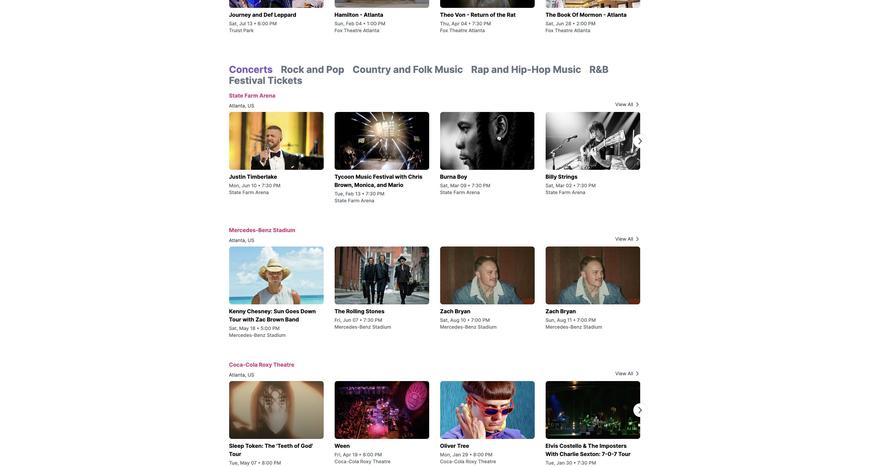 Task type: vqa. For each thing, say whether or not it's contained in the screenshot.


Task type: locate. For each thing, give the bounding box(es) containing it.
the inside "the rolling stones fri, jun 07 • 7:30 pm mercedes-benz stadium"
[[335, 308, 345, 315]]

• inside sleep token: the 'teeth of god' tour tue, may 07 • 8:00 pm
[[258, 460, 261, 466]]

and for hip-
[[492, 64, 509, 75]]

0 horizontal spatial music
[[356, 173, 372, 180]]

0 horizontal spatial sun,
[[335, 21, 345, 26]]

3 atlanta, from the top
[[229, 372, 247, 378]]

2 fri, from the top
[[335, 452, 342, 458]]

1 horizontal spatial with
[[395, 173, 407, 180]]

0 horizontal spatial 8:00
[[262, 460, 273, 466]]

0 horizontal spatial zach
[[440, 308, 454, 315]]

0 horizontal spatial -
[[360, 11, 363, 18]]

festival
[[229, 75, 266, 86], [373, 173, 394, 180]]

mar left 09
[[451, 183, 459, 189]]

0 vertical spatial view all
[[616, 101, 634, 107]]

us down coca-cola roxy theatre
[[248, 372, 254, 378]]

tue, down brown,
[[335, 191, 345, 197]]

3 all from the top
[[628, 371, 634, 377]]

kenny
[[229, 308, 246, 315]]

apr
[[452, 21, 460, 26], [343, 452, 351, 458]]

7:30 inside "the rolling stones fri, jun 07 • 7:30 pm mercedes-benz stadium"
[[364, 317, 374, 323]]

1 vertical spatial view
[[616, 236, 627, 242]]

sat, inside "billy strings sat, mar 02 • 7:30 pm state farm arena"
[[546, 183, 555, 189]]

0 vertical spatial jun
[[556, 21, 565, 26]]

mar
[[451, 183, 459, 189], [556, 183, 565, 189]]

pm inside sleep token: the 'teeth of god' tour tue, may 07 • 8:00 pm
[[274, 460, 281, 466]]

10 for bryan
[[461, 317, 466, 323]]

zach inside 'zach bryan sun, aug 11 • 7:00 pm mercedes-benz stadium'
[[546, 308, 559, 315]]

0 horizontal spatial 04
[[356, 21, 362, 26]]

7:00 for zach bryan sun, aug 11 • 7:00 pm mercedes-benz stadium
[[577, 317, 588, 323]]

0 horizontal spatial apr
[[343, 452, 351, 458]]

13 down monica, at the left
[[356, 191, 361, 197]]

2 04 from the left
[[461, 21, 468, 26]]

atlanta, us down mercedes-benz stadium
[[229, 238, 254, 243]]

1 bryan from the left
[[455, 308, 471, 315]]

2 horizontal spatial roxy
[[466, 459, 477, 465]]

atlanta up '1:00'
[[364, 11, 384, 18]]

1 horizontal spatial sun,
[[546, 317, 556, 323]]

2 vertical spatial view all
[[616, 371, 634, 377]]

1 zach from the left
[[440, 308, 454, 315]]

2 horizontal spatial tue,
[[546, 460, 556, 466]]

13
[[247, 21, 253, 26], [356, 191, 361, 197]]

07 down rolling
[[353, 317, 359, 323]]

tue, inside elvis costello & the imposters with charlie sexton: 7-0-7 tour tue, jan 30 • 7:30 pm
[[546, 460, 556, 466]]

0 horizontal spatial jun
[[242, 183, 250, 189]]

coca-
[[229, 362, 246, 369], [335, 459, 349, 465], [440, 459, 454, 465]]

jun left 28
[[556, 21, 565, 26]]

0 vertical spatial 07
[[353, 317, 359, 323]]

atlanta,
[[229, 103, 247, 109], [229, 238, 247, 243], [229, 372, 247, 378]]

2 view from the top
[[616, 236, 627, 242]]

0 vertical spatial with
[[395, 173, 407, 180]]

0 horizontal spatial coca-
[[229, 362, 246, 369]]

1 vertical spatial sun,
[[546, 317, 556, 323]]

mar for boy
[[451, 183, 459, 189]]

mon, down oliver
[[440, 452, 452, 458]]

farm inside tycoon music festival with chris brown, monica, and mario tue, feb 13 • 7:30 pm state farm arena
[[348, 198, 360, 204]]

jun
[[556, 21, 565, 26], [242, 183, 250, 189], [343, 317, 352, 323]]

sun, down hamilton
[[335, 21, 345, 26]]

stones
[[366, 308, 385, 315]]

0 vertical spatial view all link
[[572, 101, 641, 108]]

0 horizontal spatial bryan
[[455, 308, 471, 315]]

7:30 inside justin timberlake mon, jun 10 • 7:30 pm state farm arena
[[262, 183, 272, 189]]

1 atlanta, us from the top
[[229, 103, 254, 109]]

2 vertical spatial atlanta,
[[229, 372, 247, 378]]

7:30 right 02
[[577, 183, 588, 189]]

2 vertical spatial view all link
[[572, 371, 641, 377]]

1 horizontal spatial of
[[490, 11, 496, 18]]

zach for zach bryan sat, aug 10 • 7:00 pm mercedes-benz stadium
[[440, 308, 454, 315]]

2 horizontal spatial music
[[553, 64, 582, 75]]

state down brown,
[[335, 198, 347, 204]]

atlanta, down mercedes-benz stadium
[[229, 238, 247, 243]]

2 atlanta, us from the top
[[229, 238, 254, 243]]

tour down 'sleep'
[[229, 451, 241, 458]]

theatre inside theo von - return of the rat thu, apr 04 • 7:30 pm fox theatre atlanta
[[450, 27, 468, 33]]

jun down rolling
[[343, 317, 352, 323]]

1 horizontal spatial 7:00
[[577, 317, 588, 323]]

1 vertical spatial with
[[243, 316, 254, 323]]

- inside theo von - return of the rat thu, apr 04 • 7:30 pm fox theatre atlanta
[[467, 11, 470, 18]]

1 vertical spatial us
[[248, 238, 254, 243]]

1 horizontal spatial aug
[[557, 317, 567, 323]]

7:30 down return
[[473, 21, 483, 26]]

04 inside theo von - return of the rat thu, apr 04 • 7:30 pm fox theatre atlanta
[[461, 21, 468, 26]]

1 vertical spatial view all link
[[572, 236, 641, 243]]

atlanta, for mercedes-
[[229, 238, 247, 243]]

mar inside burna boy sat, mar 09 • 7:30 pm state farm arena
[[451, 183, 459, 189]]

2 us from the top
[[248, 238, 254, 243]]

jun inside the book of mormon - atlanta sat, jun 28 • 2:00 pm fox theatre atlanta
[[556, 21, 565, 26]]

tue,
[[335, 191, 345, 197], [229, 460, 239, 466], [546, 460, 556, 466]]

pm inside tycoon music festival with chris brown, monica, and mario tue, feb 13 • 7:30 pm state farm arena
[[377, 191, 385, 197]]

1 all from the top
[[628, 101, 634, 107]]

04 down von
[[461, 21, 468, 26]]

tickets
[[268, 75, 303, 86]]

2 7:00 from the left
[[577, 317, 588, 323]]

and left the pop on the top left of page
[[307, 64, 324, 75]]

pm inside journey and def leppard sat, jul 13 • 6:00 pm truist park
[[270, 21, 277, 26]]

2 vertical spatial jun
[[343, 317, 352, 323]]

pm inside kenny chesney: sun goes down tour with zac brown band sat, may 18 • 5:00 pm mercedes-benz stadium
[[273, 326, 280, 332]]

and left mario
[[377, 182, 387, 189]]

the right &
[[588, 443, 599, 450]]

0 horizontal spatial with
[[243, 316, 254, 323]]

0 horizontal spatial aug
[[451, 317, 460, 323]]

1 vertical spatial all
[[628, 236, 634, 242]]

7:30 down stones
[[364, 317, 374, 323]]

3 fox from the left
[[546, 27, 554, 33]]

1 vertical spatial mon,
[[440, 452, 452, 458]]

1 vertical spatial 13
[[356, 191, 361, 197]]

sun,
[[335, 21, 345, 26], [546, 317, 556, 323]]

monica,
[[355, 182, 376, 189]]

1 vertical spatial jan
[[557, 460, 565, 466]]

tue, down with
[[546, 460, 556, 466]]

0 vertical spatial atlanta, us
[[229, 103, 254, 109]]

1 horizontal spatial fox
[[440, 27, 448, 33]]

1 aug from the left
[[451, 317, 460, 323]]

apr down von
[[452, 21, 460, 26]]

farm down 02
[[559, 190, 571, 195]]

music
[[435, 64, 463, 75], [553, 64, 582, 75], [356, 173, 372, 180]]

0 vertical spatial 13
[[247, 21, 253, 26]]

0 vertical spatial apr
[[452, 21, 460, 26]]

tour inside elvis costello & the imposters with charlie sexton: 7-0-7 tour tue, jan 30 • 7:30 pm
[[619, 451, 631, 458]]

feb down hamilton
[[346, 21, 355, 26]]

us
[[248, 103, 254, 109], [248, 238, 254, 243], [248, 372, 254, 378]]

state inside tycoon music festival with chris brown, monica, and mario tue, feb 13 • 7:30 pm state farm arena
[[335, 198, 347, 204]]

29
[[463, 452, 469, 458]]

atlanta, for coca-
[[229, 372, 247, 378]]

0 vertical spatial of
[[490, 11, 496, 18]]

jan left 30
[[557, 460, 565, 466]]

mercedes-
[[229, 227, 259, 234], [335, 324, 360, 330], [440, 324, 465, 330], [546, 324, 571, 330], [229, 333, 254, 338]]

view all link
[[572, 101, 641, 108], [572, 236, 641, 243], [572, 371, 641, 377]]

atlanta down '1:00'
[[363, 27, 380, 33]]

tour right 7 in the bottom right of the page
[[619, 451, 631, 458]]

0 horizontal spatial roxy
[[259, 362, 272, 369]]

music right folk on the top
[[435, 64, 463, 75]]

tour inside kenny chesney: sun goes down tour with zac brown band sat, may 18 • 5:00 pm mercedes-benz stadium
[[229, 316, 241, 323]]

of left god'
[[294, 443, 300, 450]]

2 view all from the top
[[616, 236, 634, 242]]

1 horizontal spatial bryan
[[561, 308, 576, 315]]

1 vertical spatial jun
[[242, 183, 250, 189]]

of left the the
[[490, 11, 496, 18]]

and right 'rap' on the right of the page
[[492, 64, 509, 75]]

3 view all link from the top
[[572, 371, 641, 377]]

sat, inside zach bryan sat, aug 10 • 7:00 pm mercedes-benz stadium
[[440, 317, 449, 323]]

and up the 6:00
[[252, 11, 263, 18]]

7:30 inside burna boy sat, mar 09 • 7:30 pm state farm arena
[[472, 183, 482, 189]]

0 vertical spatial view
[[616, 101, 627, 107]]

fri, inside ween fri, apr 19 • 8:00 pm coca-cola roxy theatre
[[335, 452, 342, 458]]

8:00 down token: at the left bottom of the page
[[262, 460, 273, 466]]

0 horizontal spatial 07
[[251, 460, 257, 466]]

view all
[[616, 101, 634, 107], [616, 236, 634, 242], [616, 371, 634, 377]]

arena for justin timberlake
[[256, 190, 269, 195]]

• inside "billy strings sat, mar 02 • 7:30 pm state farm arena"
[[574, 183, 576, 189]]

of
[[490, 11, 496, 18], [294, 443, 300, 450]]

mercedes-benz stadium
[[229, 227, 296, 234]]

with up mario
[[395, 173, 407, 180]]

sun, left 11
[[546, 317, 556, 323]]

billy strings sat, mar 02 • 7:30 pm state farm arena
[[546, 173, 596, 195]]

state inside burna boy sat, mar 09 • 7:30 pm state farm arena
[[440, 190, 453, 195]]

• inside justin timberlake mon, jun 10 • 7:30 pm state farm arena
[[258, 183, 261, 189]]

8:00 right 29
[[474, 452, 484, 458]]

2 horizontal spatial fox
[[546, 27, 554, 33]]

7:00 inside 'zach bryan sun, aug 11 • 7:00 pm mercedes-benz stadium'
[[577, 317, 588, 323]]

- inside hamilton - atlanta sun, feb 04 • 1:00 pm fox theatre atlanta
[[360, 11, 363, 18]]

view
[[616, 101, 627, 107], [616, 236, 627, 242], [616, 371, 627, 377]]

us down mercedes-benz stadium
[[248, 238, 254, 243]]

zach inside zach bryan sat, aug 10 • 7:00 pm mercedes-benz stadium
[[440, 308, 454, 315]]

- right von
[[467, 11, 470, 18]]

7:30 down sexton:
[[578, 460, 588, 466]]

theatre inside ween fri, apr 19 • 8:00 pm coca-cola roxy theatre
[[373, 459, 391, 465]]

fox
[[335, 27, 343, 33], [440, 27, 448, 33], [546, 27, 554, 33]]

thu,
[[440, 21, 451, 26]]

-
[[360, 11, 363, 18], [467, 11, 470, 18], [604, 11, 606, 18]]

state down "justin"
[[229, 190, 241, 195]]

may down 'sleep'
[[240, 460, 250, 466]]

1 vertical spatial view all
[[616, 236, 634, 242]]

pm inside the oliver tree mon, jan 29 • 8:00 pm coca-cola roxy theatre
[[486, 452, 493, 458]]

and inside journey and def leppard sat, jul 13 • 6:00 pm truist park
[[252, 11, 263, 18]]

feb
[[346, 21, 355, 26], [346, 191, 354, 197]]

tour inside sleep token: the 'teeth of god' tour tue, may 07 • 8:00 pm
[[229, 451, 241, 458]]

1 vertical spatial festival
[[373, 173, 394, 180]]

justin timberlake mon, jun 10 • 7:30 pm state farm arena
[[229, 173, 281, 195]]

stadium inside 'zach bryan sun, aug 11 • 7:00 pm mercedes-benz stadium'
[[584, 324, 603, 330]]

1 fox from the left
[[335, 27, 343, 33]]

02
[[566, 183, 572, 189]]

2 bryan from the left
[[561, 308, 576, 315]]

view all for elvis costello & the imposters with charlie sexton: 7-0-7 tour
[[616, 371, 634, 377]]

and left folk on the top
[[394, 64, 411, 75]]

atlanta down return
[[469, 27, 485, 33]]

0 horizontal spatial 10
[[251, 183, 257, 189]]

leppard
[[274, 11, 297, 18]]

tour down kenny on the left bottom of the page
[[229, 316, 241, 323]]

view for elvis costello & the imposters with charlie sexton: 7-0-7 tour
[[616, 371, 627, 377]]

1 horizontal spatial 07
[[353, 317, 359, 323]]

atlanta, down the state farm arena
[[229, 103, 247, 109]]

farm down "justin"
[[243, 190, 254, 195]]

8:00 inside ween fri, apr 19 • 8:00 pm coca-cola roxy theatre
[[363, 452, 374, 458]]

1 horizontal spatial tue,
[[335, 191, 345, 197]]

1 horizontal spatial apr
[[452, 21, 460, 26]]

may inside kenny chesney: sun goes down tour with zac brown band sat, may 18 • 5:00 pm mercedes-benz stadium
[[239, 326, 249, 332]]

coca- inside the oliver tree mon, jan 29 • 8:00 pm coca-cola roxy theatre
[[440, 459, 454, 465]]

cola inside ween fri, apr 19 • 8:00 pm coca-cola roxy theatre
[[349, 459, 359, 465]]

0 horizontal spatial mar
[[451, 183, 459, 189]]

0 vertical spatial fri,
[[335, 317, 342, 323]]

aug
[[451, 317, 460, 323], [557, 317, 567, 323]]

19
[[353, 452, 358, 458]]

13 up park
[[247, 21, 253, 26]]

07 down token: at the left bottom of the page
[[251, 460, 257, 466]]

farm inside justin timberlake mon, jun 10 • 7:30 pm state farm arena
[[243, 190, 254, 195]]

aug inside zach bryan sat, aug 10 • 7:00 pm mercedes-benz stadium
[[451, 317, 460, 323]]

2 horizontal spatial cola
[[454, 459, 465, 465]]

1 horizontal spatial 13
[[356, 191, 361, 197]]

10
[[251, 183, 257, 189], [461, 317, 466, 323]]

and
[[252, 11, 263, 18], [307, 64, 324, 75], [394, 64, 411, 75], [492, 64, 509, 75], [377, 182, 387, 189]]

8:00 inside sleep token: the 'teeth of god' tour tue, may 07 • 8:00 pm
[[262, 460, 273, 466]]

arena inside justin timberlake mon, jun 10 • 7:30 pm state farm arena
[[256, 190, 269, 195]]

0 horizontal spatial festival
[[229, 75, 266, 86]]

0 horizontal spatial 7:00
[[471, 317, 482, 323]]

1 7:00 from the left
[[471, 317, 482, 323]]

hamilton - atlanta sun, feb 04 • 1:00 pm fox theatre atlanta
[[335, 11, 386, 33]]

farm inside burna boy sat, mar 09 • 7:30 pm state farm arena
[[454, 190, 465, 195]]

folk
[[413, 64, 433, 75]]

1 view all link from the top
[[572, 101, 641, 108]]

arena down timberlake
[[256, 190, 269, 195]]

apr left 19
[[343, 452, 351, 458]]

theatre inside hamilton - atlanta sun, feb 04 • 1:00 pm fox theatre atlanta
[[344, 27, 362, 33]]

3 us from the top
[[248, 372, 254, 378]]

of inside theo von - return of the rat thu, apr 04 • 7:30 pm fox theatre atlanta
[[490, 11, 496, 18]]

farm for billy
[[559, 190, 571, 195]]

1 horizontal spatial cola
[[349, 459, 359, 465]]

tycoon music festival with chris brown, monica, and mario tue, feb 13 • 7:30 pm state farm arena
[[335, 173, 423, 204]]

• inside hamilton - atlanta sun, feb 04 • 1:00 pm fox theatre atlanta
[[363, 21, 366, 26]]

3 atlanta, us from the top
[[229, 372, 254, 378]]

sat,
[[229, 21, 238, 26], [546, 21, 555, 26], [440, 183, 449, 189], [546, 183, 555, 189], [440, 317, 449, 323], [229, 326, 238, 332]]

may left 18
[[239, 326, 249, 332]]

atlanta, for state
[[229, 103, 247, 109]]

0 vertical spatial mon,
[[229, 183, 241, 189]]

1 horizontal spatial 8:00
[[363, 452, 374, 458]]

burna boy sat, mar 09 • 7:30 pm state farm arena
[[440, 173, 491, 195]]

0 horizontal spatial jan
[[453, 452, 461, 458]]

0 vertical spatial sun,
[[335, 21, 345, 26]]

1 horizontal spatial -
[[467, 11, 470, 18]]

stadium inside kenny chesney: sun goes down tour with zac brown band sat, may 18 • 5:00 pm mercedes-benz stadium
[[267, 333, 286, 338]]

2 fox from the left
[[440, 27, 448, 33]]

1 horizontal spatial mon,
[[440, 452, 452, 458]]

bryan inside zach bryan sat, aug 10 • 7:00 pm mercedes-benz stadium
[[455, 308, 471, 315]]

28
[[566, 21, 572, 26]]

all for elvis costello & the imposters with charlie sexton: 7-0-7 tour
[[628, 371, 634, 377]]

2 horizontal spatial jun
[[556, 21, 565, 26]]

stadium
[[273, 227, 296, 234], [373, 324, 391, 330], [478, 324, 497, 330], [584, 324, 603, 330], [267, 333, 286, 338]]

2 horizontal spatial -
[[604, 11, 606, 18]]

1 horizontal spatial roxy
[[361, 459, 372, 465]]

arena down 09
[[467, 190, 480, 195]]

with up 18
[[243, 316, 254, 323]]

04 left '1:00'
[[356, 21, 362, 26]]

mar left 02
[[556, 183, 565, 189]]

us down the state farm arena
[[248, 103, 254, 109]]

all
[[628, 101, 634, 107], [628, 236, 634, 242], [628, 371, 634, 377]]

2 vertical spatial all
[[628, 371, 634, 377]]

0 vertical spatial festival
[[229, 75, 266, 86]]

oliver
[[440, 443, 456, 450]]

jan left 29
[[453, 452, 461, 458]]

atlanta, us down the state farm arena
[[229, 103, 254, 109]]

0 vertical spatial may
[[239, 326, 249, 332]]

30
[[567, 460, 573, 466]]

0 horizontal spatial of
[[294, 443, 300, 450]]

feb down brown,
[[346, 191, 354, 197]]

ween
[[335, 443, 350, 450]]

atlanta, us
[[229, 103, 254, 109], [229, 238, 254, 243], [229, 372, 254, 378]]

1 horizontal spatial 10
[[461, 317, 466, 323]]

7:30 down monica, at the left
[[366, 191, 376, 197]]

hamilton
[[335, 11, 359, 18]]

1 horizontal spatial mar
[[556, 183, 565, 189]]

1 vertical spatial 07
[[251, 460, 257, 466]]

farm for justin
[[243, 190, 254, 195]]

1 atlanta, from the top
[[229, 103, 247, 109]]

jun down "justin"
[[242, 183, 250, 189]]

7:30 right 09
[[472, 183, 482, 189]]

•
[[254, 21, 257, 26], [363, 21, 366, 26], [469, 21, 471, 26], [573, 21, 576, 26], [258, 183, 261, 189], [468, 183, 471, 189], [574, 183, 576, 189], [362, 191, 365, 197], [360, 317, 362, 323], [468, 317, 470, 323], [574, 317, 576, 323], [257, 326, 259, 332], [359, 452, 362, 458], [470, 452, 472, 458], [258, 460, 261, 466], [574, 460, 577, 466]]

tour
[[229, 316, 241, 323], [229, 451, 241, 458], [619, 451, 631, 458]]

3 view from the top
[[616, 371, 627, 377]]

sat, inside burna boy sat, mar 09 • 7:30 pm state farm arena
[[440, 183, 449, 189]]

0 horizontal spatial 13
[[247, 21, 253, 26]]

state down billy
[[546, 190, 558, 195]]

the book of mormon - atlanta sat, jun 28 • 2:00 pm fox theatre atlanta
[[546, 11, 627, 33]]

8:00
[[363, 452, 374, 458], [474, 452, 484, 458], [262, 460, 273, 466]]

arena down tickets
[[260, 92, 276, 99]]

festival up mario
[[373, 173, 394, 180]]

1 horizontal spatial coca-
[[335, 459, 349, 465]]

1 vertical spatial of
[[294, 443, 300, 450]]

farm for burna
[[454, 190, 465, 195]]

1 horizontal spatial festival
[[373, 173, 394, 180]]

1 - from the left
[[360, 11, 363, 18]]

theo von - return of the rat thu, apr 04 • 7:30 pm fox theatre atlanta
[[440, 11, 516, 33]]

• inside 'zach bryan sun, aug 11 • 7:00 pm mercedes-benz stadium'
[[574, 317, 576, 323]]

the left rolling
[[335, 308, 345, 315]]

atlanta
[[364, 11, 384, 18], [608, 11, 627, 18], [363, 27, 380, 33], [469, 27, 485, 33], [574, 27, 591, 33]]

pm inside the book of mormon - atlanta sat, jun 28 • 2:00 pm fox theatre atlanta
[[589, 21, 596, 26]]

state down burna
[[440, 190, 453, 195]]

1 horizontal spatial zach
[[546, 308, 559, 315]]

mon, down "justin"
[[229, 183, 241, 189]]

0 vertical spatial jan
[[453, 452, 461, 458]]

1 vertical spatial apr
[[343, 452, 351, 458]]

2 vertical spatial view
[[616, 371, 627, 377]]

2 all from the top
[[628, 236, 634, 242]]

1 vertical spatial 10
[[461, 317, 466, 323]]

0 horizontal spatial fox
[[335, 27, 343, 33]]

0 vertical spatial us
[[248, 103, 254, 109]]

state for billy strings
[[546, 190, 558, 195]]

1 mar from the left
[[451, 183, 459, 189]]

1 vertical spatial feb
[[346, 191, 354, 197]]

1 horizontal spatial 04
[[461, 21, 468, 26]]

festival up the state farm arena
[[229, 75, 266, 86]]

2 - from the left
[[467, 11, 470, 18]]

1 view from the top
[[616, 101, 627, 107]]

- right hamilton
[[360, 11, 363, 18]]

0 vertical spatial feb
[[346, 21, 355, 26]]

7:30
[[473, 21, 483, 26], [262, 183, 272, 189], [472, 183, 482, 189], [577, 183, 588, 189], [366, 191, 376, 197], [364, 317, 374, 323], [578, 460, 588, 466]]

mon, for justin
[[229, 183, 241, 189]]

arena down monica, at the left
[[361, 198, 375, 204]]

atlanta right mormon
[[608, 11, 627, 18]]

elvis
[[546, 443, 559, 450]]

benz
[[259, 227, 272, 234], [360, 324, 371, 330], [465, 324, 477, 330], [571, 324, 582, 330], [254, 333, 266, 338]]

0 horizontal spatial mon,
[[229, 183, 241, 189]]

atlanta, down coca-cola roxy theatre
[[229, 372, 247, 378]]

farm down brown,
[[348, 198, 360, 204]]

1 horizontal spatial jan
[[557, 460, 565, 466]]

7:30 down timberlake
[[262, 183, 272, 189]]

coca-cola roxy theatre
[[229, 362, 295, 369]]

with inside tycoon music festival with chris brown, monica, and mario tue, feb 13 • 7:30 pm state farm arena
[[395, 173, 407, 180]]

bryan inside 'zach bryan sun, aug 11 • 7:00 pm mercedes-benz stadium'
[[561, 308, 576, 315]]

04
[[356, 21, 362, 26], [461, 21, 468, 26]]

farm down 09
[[454, 190, 465, 195]]

tue, inside tycoon music festival with chris brown, monica, and mario tue, feb 13 • 7:30 pm state farm arena
[[335, 191, 345, 197]]

0 horizontal spatial cola
[[246, 362, 258, 369]]

mon, inside the oliver tree mon, jan 29 • 8:00 pm coca-cola roxy theatre
[[440, 452, 452, 458]]

of for the
[[490, 11, 496, 18]]

- right mormon
[[604, 11, 606, 18]]

1 fri, from the top
[[335, 317, 342, 323]]

arena down 02
[[572, 190, 586, 195]]

2 aug from the left
[[557, 317, 567, 323]]

1 us from the top
[[248, 103, 254, 109]]

2 vertical spatial us
[[248, 372, 254, 378]]

1 view all from the top
[[616, 101, 634, 107]]

2 horizontal spatial coca-
[[440, 459, 454, 465]]

boy
[[458, 173, 468, 180]]

2 atlanta, from the top
[[229, 238, 247, 243]]

pm inside elvis costello & the imposters with charlie sexton: 7-0-7 tour tue, jan 30 • 7:30 pm
[[589, 460, 597, 466]]

2 zach from the left
[[546, 308, 559, 315]]

atlanta, us down coca-cola roxy theatre
[[229, 372, 254, 378]]

3 - from the left
[[604, 11, 606, 18]]

music up monica, at the left
[[356, 173, 372, 180]]

the left "book" at the right of page
[[546, 11, 556, 18]]

stadium inside "the rolling stones fri, jun 07 • 7:30 pm mercedes-benz stadium"
[[373, 324, 391, 330]]

8:00 right 19
[[363, 452, 374, 458]]

state inside justin timberlake mon, jun 10 • 7:30 pm state farm arena
[[229, 190, 241, 195]]

mon,
[[229, 183, 241, 189], [440, 452, 452, 458]]

0 vertical spatial all
[[628, 101, 634, 107]]

state inside "billy strings sat, mar 02 • 7:30 pm state farm arena"
[[546, 190, 558, 195]]

music right hop
[[553, 64, 582, 75]]

sat, inside journey and def leppard sat, jul 13 • 6:00 pm truist park
[[229, 21, 238, 26]]

of for god'
[[294, 443, 300, 450]]

1 vertical spatial atlanta,
[[229, 238, 247, 243]]

tue, down 'sleep'
[[229, 460, 239, 466]]

roxy
[[259, 362, 272, 369], [361, 459, 372, 465], [466, 459, 477, 465]]

the left 'teeth
[[265, 443, 275, 450]]

aug for zach bryan sat, aug 10 • 7:00 pm mercedes-benz stadium
[[451, 317, 460, 323]]

1 04 from the left
[[356, 21, 362, 26]]

7:00 inside zach bryan sat, aug 10 • 7:00 pm mercedes-benz stadium
[[471, 317, 482, 323]]

7:30 inside tycoon music festival with chris brown, monica, and mario tue, feb 13 • 7:30 pm state farm arena
[[366, 191, 376, 197]]

2 mar from the left
[[556, 183, 565, 189]]

3 view all from the top
[[616, 371, 634, 377]]

07
[[353, 317, 359, 323], [251, 460, 257, 466]]



Task type: describe. For each thing, give the bounding box(es) containing it.
mon, for oliver
[[440, 452, 452, 458]]

theo
[[440, 11, 454, 18]]

benz inside kenny chesney: sun goes down tour with zac brown band sat, may 18 • 5:00 pm mercedes-benz stadium
[[254, 333, 266, 338]]

music inside tycoon music festival with chris brown, monica, and mario tue, feb 13 • 7:30 pm state farm arena
[[356, 173, 372, 180]]

• inside kenny chesney: sun goes down tour with zac brown band sat, may 18 • 5:00 pm mercedes-benz stadium
[[257, 326, 259, 332]]

13 inside journey and def leppard sat, jul 13 • 6:00 pm truist park
[[247, 21, 253, 26]]

elvis costello & the imposters with charlie sexton: 7-0-7 tour tue, jan 30 • 7:30 pm
[[546, 443, 631, 466]]

view all link for billy strings
[[572, 101, 641, 108]]

pm inside zach bryan sat, aug 10 • 7:00 pm mercedes-benz stadium
[[483, 317, 490, 323]]

journey and def leppard sat, jul 13 • 6:00 pm truist park
[[229, 11, 297, 33]]

7
[[614, 451, 618, 458]]

benz inside zach bryan sat, aug 10 • 7:00 pm mercedes-benz stadium
[[465, 324, 477, 330]]

chris
[[408, 173, 423, 180]]

us for farm
[[248, 103, 254, 109]]

• inside elvis costello & the imposters with charlie sexton: 7-0-7 tour tue, jan 30 • 7:30 pm
[[574, 460, 577, 466]]

the inside elvis costello & the imposters with charlie sexton: 7-0-7 tour tue, jan 30 • 7:30 pm
[[588, 443, 599, 450]]

apr inside ween fri, apr 19 • 8:00 pm coca-cola roxy theatre
[[343, 452, 351, 458]]

of
[[572, 11, 579, 18]]

state down concerts
[[229, 92, 243, 99]]

04 inside hamilton - atlanta sun, feb 04 • 1:00 pm fox theatre atlanta
[[356, 21, 362, 26]]

arena for burna boy
[[467, 190, 480, 195]]

strings
[[559, 173, 578, 180]]

with inside kenny chesney: sun goes down tour with zac brown band sat, may 18 • 5:00 pm mercedes-benz stadium
[[243, 316, 254, 323]]

• inside theo von - return of the rat thu, apr 04 • 7:30 pm fox theatre atlanta
[[469, 21, 471, 26]]

aug for zach bryan sun, aug 11 • 7:00 pm mercedes-benz stadium
[[557, 317, 567, 323]]

token:
[[246, 443, 264, 450]]

zach bryan sun, aug 11 • 7:00 pm mercedes-benz stadium
[[546, 308, 603, 330]]

pm inside "billy strings sat, mar 02 • 7:30 pm state farm arena"
[[589, 183, 596, 189]]

6:00
[[258, 21, 268, 26]]

tue, inside sleep token: the 'teeth of god' tour tue, may 07 • 8:00 pm
[[229, 460, 239, 466]]

book
[[558, 11, 571, 18]]

7:30 inside "billy strings sat, mar 02 • 7:30 pm state farm arena"
[[577, 183, 588, 189]]

mario
[[388, 182, 404, 189]]

jul
[[239, 21, 246, 26]]

mercedes- inside zach bryan sat, aug 10 • 7:00 pm mercedes-benz stadium
[[440, 324, 465, 330]]

18
[[250, 326, 256, 332]]

feb inside hamilton - atlanta sun, feb 04 • 1:00 pm fox theatre atlanta
[[346, 21, 355, 26]]

tree
[[458, 443, 470, 450]]

roxy inside the oliver tree mon, jan 29 • 8:00 pm coca-cola roxy theatre
[[466, 459, 477, 465]]

bryan for zach bryan sun, aug 11 • 7:00 pm mercedes-benz stadium
[[561, 308, 576, 315]]

farm down concerts
[[245, 92, 258, 99]]

sun
[[274, 308, 284, 315]]

7-
[[602, 451, 608, 458]]

07 inside "the rolling stones fri, jun 07 • 7:30 pm mercedes-benz stadium"
[[353, 317, 359, 323]]

11
[[568, 317, 572, 323]]

atlanta, us for state
[[229, 103, 254, 109]]

mormon
[[580, 11, 603, 18]]

state for justin timberlake
[[229, 190, 241, 195]]

hop
[[532, 64, 551, 75]]

2:00
[[577, 21, 587, 26]]

rock
[[281, 64, 304, 75]]

coca- inside ween fri, apr 19 • 8:00 pm coca-cola roxy theatre
[[335, 459, 349, 465]]

7:30 inside elvis costello & the imposters with charlie sexton: 7-0-7 tour tue, jan 30 • 7:30 pm
[[578, 460, 588, 466]]

timberlake
[[247, 173, 277, 180]]

- inside the book of mormon - atlanta sat, jun 28 • 2:00 pm fox theatre atlanta
[[604, 11, 606, 18]]

jan inside the oliver tree mon, jan 29 • 8:00 pm coca-cola roxy theatre
[[453, 452, 461, 458]]

r&b
[[590, 64, 609, 75]]

festival inside tycoon music festival with chris brown, monica, and mario tue, feb 13 • 7:30 pm state farm arena
[[373, 173, 394, 180]]

sleep token: the 'teeth of god' tour tue, may 07 • 8:00 pm
[[229, 443, 313, 466]]

costello
[[560, 443, 582, 450]]

apr inside theo von - return of the rat thu, apr 04 • 7:30 pm fox theatre atlanta
[[452, 21, 460, 26]]

view for billy strings
[[616, 101, 627, 107]]

atlanta, us for coca-
[[229, 372, 254, 378]]

ween fri, apr 19 • 8:00 pm coca-cola roxy theatre
[[335, 443, 391, 465]]

• inside the book of mormon - atlanta sat, jun 28 • 2:00 pm fox theatre atlanta
[[573, 21, 576, 26]]

kenny chesney: sun goes down tour with zac brown band sat, may 18 • 5:00 pm mercedes-benz stadium
[[229, 308, 316, 338]]

park
[[244, 27, 254, 33]]

country
[[353, 64, 391, 75]]

stadium inside zach bryan sat, aug 10 • 7:00 pm mercedes-benz stadium
[[478, 324, 497, 330]]

8:00 inside the oliver tree mon, jan 29 • 8:00 pm coca-cola roxy theatre
[[474, 452, 484, 458]]

zac
[[256, 316, 266, 323]]

07 inside sleep token: the 'teeth of god' tour tue, may 07 • 8:00 pm
[[251, 460, 257, 466]]

may inside sleep token: the 'teeth of god' tour tue, may 07 • 8:00 pm
[[240, 460, 250, 466]]

cola inside the oliver tree mon, jan 29 • 8:00 pm coca-cola roxy theatre
[[454, 459, 465, 465]]

pm inside 'zach bryan sun, aug 11 • 7:00 pm mercedes-benz stadium'
[[589, 317, 596, 323]]

charlie
[[560, 451, 579, 458]]

jan inside elvis costello & the imposters with charlie sexton: 7-0-7 tour tue, jan 30 • 7:30 pm
[[557, 460, 565, 466]]

god'
[[301, 443, 313, 450]]

2 view all link from the top
[[572, 236, 641, 243]]

with
[[546, 451, 559, 458]]

0-
[[608, 451, 614, 458]]

journey
[[229, 11, 251, 18]]

sexton:
[[581, 451, 601, 458]]

pm inside burna boy sat, mar 09 • 7:30 pm state farm arena
[[483, 183, 491, 189]]

concerts
[[229, 64, 273, 75]]

arena for billy strings
[[572, 190, 586, 195]]

sun, inside hamilton - atlanta sun, feb 04 • 1:00 pm fox theatre atlanta
[[335, 21, 345, 26]]

pm inside justin timberlake mon, jun 10 • 7:30 pm state farm arena
[[273, 183, 281, 189]]

• inside "the rolling stones fri, jun 07 • 7:30 pm mercedes-benz stadium"
[[360, 317, 362, 323]]

fri, inside "the rolling stones fri, jun 07 • 7:30 pm mercedes-benz stadium"
[[335, 317, 342, 323]]

all for billy strings
[[628, 101, 634, 107]]

brown,
[[335, 182, 353, 189]]

mercedes- inside 'zach bryan sun, aug 11 • 7:00 pm mercedes-benz stadium'
[[546, 324, 571, 330]]

sleep
[[229, 443, 244, 450]]

roxy inside ween fri, apr 19 • 8:00 pm coca-cola roxy theatre
[[361, 459, 372, 465]]

pm inside theo von - return of the rat thu, apr 04 • 7:30 pm fox theatre atlanta
[[484, 21, 491, 26]]

view all link for elvis costello & the imposters with charlie sexton: 7-0-7 tour
[[572, 371, 641, 377]]

theatre inside the oliver tree mon, jan 29 • 8:00 pm coca-cola roxy theatre
[[479, 459, 497, 465]]

the
[[497, 11, 506, 18]]

09
[[461, 183, 467, 189]]

billy
[[546, 173, 557, 180]]

band
[[285, 316, 299, 323]]

&
[[583, 443, 587, 450]]

rock and pop
[[281, 64, 345, 75]]

sun, inside 'zach bryan sun, aug 11 • 7:00 pm mercedes-benz stadium'
[[546, 317, 556, 323]]

jun inside justin timberlake mon, jun 10 • 7:30 pm state farm arena
[[242, 183, 250, 189]]

imposters
[[600, 443, 627, 450]]

zach for zach bryan sun, aug 11 • 7:00 pm mercedes-benz stadium
[[546, 308, 559, 315]]

fox inside theo von - return of the rat thu, apr 04 • 7:30 pm fox theatre atlanta
[[440, 27, 448, 33]]

atlanta inside theo von - return of the rat thu, apr 04 • 7:30 pm fox theatre atlanta
[[469, 27, 485, 33]]

the inside the book of mormon - atlanta sat, jun 28 • 2:00 pm fox theatre atlanta
[[546, 11, 556, 18]]

sat, inside the book of mormon - atlanta sat, jun 28 • 2:00 pm fox theatre atlanta
[[546, 21, 555, 26]]

von
[[455, 11, 466, 18]]

goes
[[286, 308, 299, 315]]

state farm arena
[[229, 92, 276, 99]]

1:00
[[367, 21, 377, 26]]

• inside the oliver tree mon, jan 29 • 8:00 pm coca-cola roxy theatre
[[470, 452, 472, 458]]

def
[[264, 11, 273, 18]]

festival inside the r&b festival tickets
[[229, 75, 266, 86]]

fox inside hamilton - atlanta sun, feb 04 • 1:00 pm fox theatre atlanta
[[335, 27, 343, 33]]

and for pop
[[307, 64, 324, 75]]

and for folk
[[394, 64, 411, 75]]

benz inside "the rolling stones fri, jun 07 • 7:30 pm mercedes-benz stadium"
[[360, 324, 371, 330]]

justin
[[229, 173, 246, 180]]

• inside ween fri, apr 19 • 8:00 pm coca-cola roxy theatre
[[359, 452, 362, 458]]

fox inside the book of mormon - atlanta sat, jun 28 • 2:00 pm fox theatre atlanta
[[546, 27, 554, 33]]

and inside tycoon music festival with chris brown, monica, and mario tue, feb 13 • 7:30 pm state farm arena
[[377, 182, 387, 189]]

'teeth
[[276, 443, 293, 450]]

oliver tree mon, jan 29 • 8:00 pm coca-cola roxy theatre
[[440, 443, 497, 465]]

hip-
[[512, 64, 532, 75]]

benz inside 'zach bryan sun, aug 11 • 7:00 pm mercedes-benz stadium'
[[571, 324, 582, 330]]

arena inside tycoon music festival with chris brown, monica, and mario tue, feb 13 • 7:30 pm state farm arena
[[361, 198, 375, 204]]

7:00 for zach bryan sat, aug 10 • 7:00 pm mercedes-benz stadium
[[471, 317, 482, 323]]

us for cola
[[248, 372, 254, 378]]

10 for timberlake
[[251, 183, 257, 189]]

atlanta, us for mercedes-
[[229, 238, 254, 243]]

jun inside "the rolling stones fri, jun 07 • 7:30 pm mercedes-benz stadium"
[[343, 317, 352, 323]]

feb inside tycoon music festival with chris brown, monica, and mario tue, feb 13 • 7:30 pm state farm arena
[[346, 191, 354, 197]]

view all for billy strings
[[616, 101, 634, 107]]

mar for strings
[[556, 183, 565, 189]]

brown
[[267, 316, 284, 323]]

down
[[301, 308, 316, 315]]

pm inside "the rolling stones fri, jun 07 • 7:30 pm mercedes-benz stadium"
[[375, 317, 383, 323]]

the inside sleep token: the 'teeth of god' tour tue, may 07 • 8:00 pm
[[265, 443, 275, 450]]

atlanta down the 2:00
[[574, 27, 591, 33]]

chesney:
[[247, 308, 273, 315]]

pm inside ween fri, apr 19 • 8:00 pm coca-cola roxy theatre
[[375, 452, 382, 458]]

rap and hip-hop music
[[472, 64, 582, 75]]

and for def
[[252, 11, 263, 18]]

tycoon
[[335, 173, 355, 180]]

pm inside hamilton - atlanta sun, feb 04 • 1:00 pm fox theatre atlanta
[[378, 21, 386, 26]]

• inside burna boy sat, mar 09 • 7:30 pm state farm arena
[[468, 183, 471, 189]]

bryan for zach bryan sat, aug 10 • 7:00 pm mercedes-benz stadium
[[455, 308, 471, 315]]

truist
[[229, 27, 242, 33]]

zach bryan sat, aug 10 • 7:00 pm mercedes-benz stadium
[[440, 308, 497, 330]]

us for benz
[[248, 238, 254, 243]]

rap
[[472, 64, 490, 75]]

state for burna boy
[[440, 190, 453, 195]]

country and folk music
[[353, 64, 463, 75]]

13 inside tycoon music festival with chris brown, monica, and mario tue, feb 13 • 7:30 pm state farm arena
[[356, 191, 361, 197]]

5:00
[[261, 326, 271, 332]]

rolling
[[346, 308, 365, 315]]

burna
[[440, 173, 456, 180]]

rat
[[507, 11, 516, 18]]

return
[[471, 11, 489, 18]]

7:30 inside theo von - return of the rat thu, apr 04 • 7:30 pm fox theatre atlanta
[[473, 21, 483, 26]]

1 horizontal spatial music
[[435, 64, 463, 75]]

mercedes- inside "the rolling stones fri, jun 07 • 7:30 pm mercedes-benz stadium"
[[335, 324, 360, 330]]

r&b festival tickets
[[229, 64, 609, 86]]

• inside tycoon music festival with chris brown, monica, and mario tue, feb 13 • 7:30 pm state farm arena
[[362, 191, 365, 197]]

pop
[[327, 64, 345, 75]]

the rolling stones fri, jun 07 • 7:30 pm mercedes-benz stadium
[[335, 308, 391, 330]]



